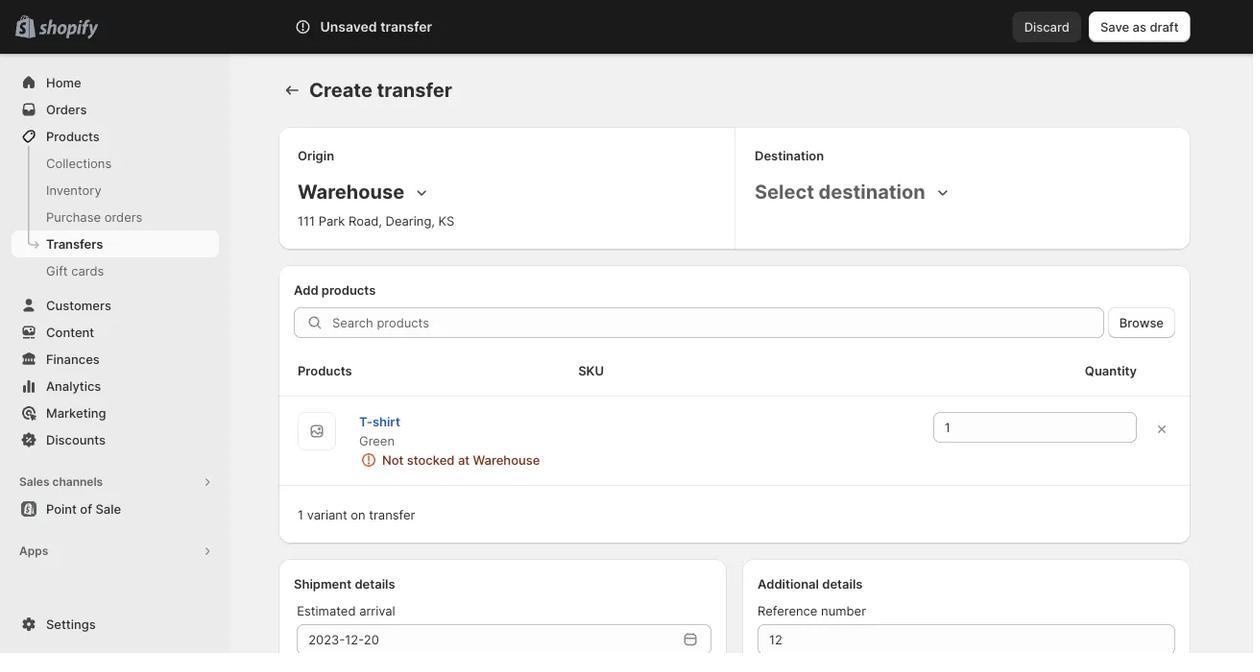 Task type: vqa. For each thing, say whether or not it's contained in the screenshot.
Sales channels button
yes



Task type: locate. For each thing, give the bounding box(es) containing it.
select destination
[[755, 180, 926, 204]]

arrival
[[359, 603, 395, 618]]

customers link
[[12, 292, 219, 319]]

0 horizontal spatial products
[[46, 129, 100, 144]]

on
[[351, 507, 366, 522]]

Search products text field
[[332, 307, 1105, 338]]

0 vertical spatial warehouse
[[298, 180, 405, 204]]

estimated arrival
[[297, 603, 395, 618]]

1 vertical spatial products
[[298, 363, 352, 378]]

select destination button
[[751, 177, 956, 207]]

2 vertical spatial transfer
[[369, 507, 415, 522]]

destination
[[755, 148, 824, 163]]

orders link
[[12, 96, 219, 123]]

products
[[322, 282, 376, 297]]

1 vertical spatial transfer
[[377, 78, 452, 102]]

transfer
[[381, 19, 432, 35], [377, 78, 452, 102], [369, 507, 415, 522]]

1 details from the left
[[355, 576, 395, 591]]

search button
[[341, 12, 898, 42]]

inventory
[[46, 183, 101, 197]]

gift
[[46, 263, 68, 278]]

origin
[[298, 148, 334, 163]]

sku
[[578, 363, 604, 378]]

discard link
[[1013, 12, 1082, 42]]

additional details
[[758, 576, 863, 591]]

transfer right on
[[369, 507, 415, 522]]

not
[[382, 452, 404, 467]]

sales
[[19, 475, 49, 489]]

orders
[[46, 102, 87, 117]]

2 details from the left
[[822, 576, 863, 591]]

warehouse
[[298, 180, 405, 204], [473, 452, 540, 467]]

products up collections
[[46, 129, 100, 144]]

1
[[298, 507, 304, 522]]

customers
[[46, 298, 111, 313]]

road,
[[349, 213, 382, 228]]

warehouse inside dropdown button
[[298, 180, 405, 204]]

transfer down search
[[377, 78, 452, 102]]

details
[[355, 576, 395, 591], [822, 576, 863, 591]]

save as draft button
[[1089, 12, 1191, 42]]

1 horizontal spatial details
[[822, 576, 863, 591]]

add products
[[294, 282, 376, 297]]

draft
[[1150, 19, 1179, 34]]

inventory link
[[12, 177, 219, 204]]

0 horizontal spatial warehouse
[[298, 180, 405, 204]]

products down add products
[[298, 363, 352, 378]]

home
[[46, 75, 81, 90]]

analytics
[[46, 378, 101, 393]]

sales channels button
[[12, 469, 219, 496]]

0 horizontal spatial details
[[355, 576, 395, 591]]

products link
[[12, 123, 219, 150]]

gift cards link
[[12, 257, 219, 284]]

1 vertical spatial warehouse
[[473, 452, 540, 467]]

dearing,
[[386, 213, 435, 228]]

point of sale
[[46, 501, 121, 516]]

0 vertical spatial transfer
[[381, 19, 432, 35]]

warehouse right the at
[[473, 452, 540, 467]]

purchase orders link
[[12, 204, 219, 231]]

discounts
[[46, 432, 106, 447]]

discounts link
[[12, 427, 219, 453]]

t-
[[359, 414, 373, 429]]

products
[[46, 129, 100, 144], [298, 363, 352, 378]]

1 variant on transfer
[[298, 507, 415, 522]]

details up number
[[822, 576, 863, 591]]

details for shipment details
[[355, 576, 395, 591]]

transfer right unsaved
[[381, 19, 432, 35]]

unsaved
[[320, 19, 377, 35]]

collections link
[[12, 150, 219, 177]]

ks
[[439, 213, 455, 228]]

warehouse up road,
[[298, 180, 405, 204]]

finances
[[46, 352, 100, 366]]

browse button
[[1108, 307, 1176, 338]]

marketing link
[[12, 400, 219, 427]]

1 horizontal spatial products
[[298, 363, 352, 378]]

details up arrival
[[355, 576, 395, 591]]

None number field
[[934, 412, 1109, 443]]

0 vertical spatial products
[[46, 129, 100, 144]]

warehouse button
[[294, 177, 435, 207]]



Task type: describe. For each thing, give the bounding box(es) containing it.
orders
[[104, 209, 143, 224]]

transfers
[[46, 236, 103, 251]]

create transfer
[[309, 78, 452, 102]]

additional
[[758, 576, 819, 591]]

at
[[458, 452, 470, 467]]

create
[[309, 78, 373, 102]]

as
[[1133, 19, 1147, 34]]

content link
[[12, 319, 219, 346]]

sale
[[95, 501, 121, 516]]

Reference number text field
[[758, 624, 1176, 653]]

collections
[[46, 156, 112, 171]]

apps button
[[12, 538, 219, 565]]

t-shirt green
[[359, 414, 400, 448]]

browse
[[1120, 315, 1164, 330]]

destination
[[819, 180, 926, 204]]

t-shirt link
[[359, 414, 400, 429]]

point
[[46, 501, 77, 516]]

select
[[755, 180, 815, 204]]

content
[[46, 325, 94, 340]]

details for additional details
[[822, 576, 863, 591]]

point of sale link
[[12, 496, 219, 523]]

transfers link
[[12, 231, 219, 257]]

add
[[294, 282, 319, 297]]

finances link
[[12, 346, 219, 373]]

green
[[359, 433, 395, 448]]

stocked
[[407, 452, 455, 467]]

sales channels
[[19, 475, 103, 489]]

shipment
[[294, 576, 352, 591]]

cards
[[71, 263, 104, 278]]

111
[[298, 213, 315, 228]]

purchase orders
[[46, 209, 143, 224]]

quantity
[[1085, 363, 1137, 378]]

gift cards
[[46, 263, 104, 278]]

transfer for unsaved transfer
[[381, 19, 432, 35]]

analytics link
[[12, 373, 219, 400]]

shirt
[[373, 414, 400, 429]]

estimated
[[297, 603, 356, 618]]

111 park road, dearing, ks
[[298, 213, 455, 228]]

variant
[[307, 507, 347, 522]]

1 horizontal spatial warehouse
[[473, 452, 540, 467]]

settings
[[46, 617, 96, 632]]

apps
[[19, 544, 48, 558]]

of
[[80, 501, 92, 516]]

save
[[1101, 19, 1130, 34]]

unsaved transfer
[[320, 19, 432, 35]]

marketing
[[46, 405, 106, 420]]

purchase
[[46, 209, 101, 224]]

number
[[821, 603, 866, 618]]

park
[[319, 213, 345, 228]]

shopify image
[[39, 20, 98, 39]]

home link
[[12, 69, 219, 96]]

save as draft
[[1101, 19, 1179, 34]]

channels
[[52, 475, 103, 489]]

discard
[[1025, 19, 1070, 34]]

point of sale button
[[0, 496, 231, 523]]

transfer for create transfer
[[377, 78, 452, 102]]

reference number
[[758, 603, 866, 618]]

reference
[[758, 603, 818, 618]]

Estimated arrival text field
[[297, 624, 677, 653]]

shipment details
[[294, 576, 395, 591]]

settings link
[[12, 611, 219, 638]]

search
[[372, 19, 413, 34]]

not stocked at warehouse
[[382, 452, 540, 467]]



